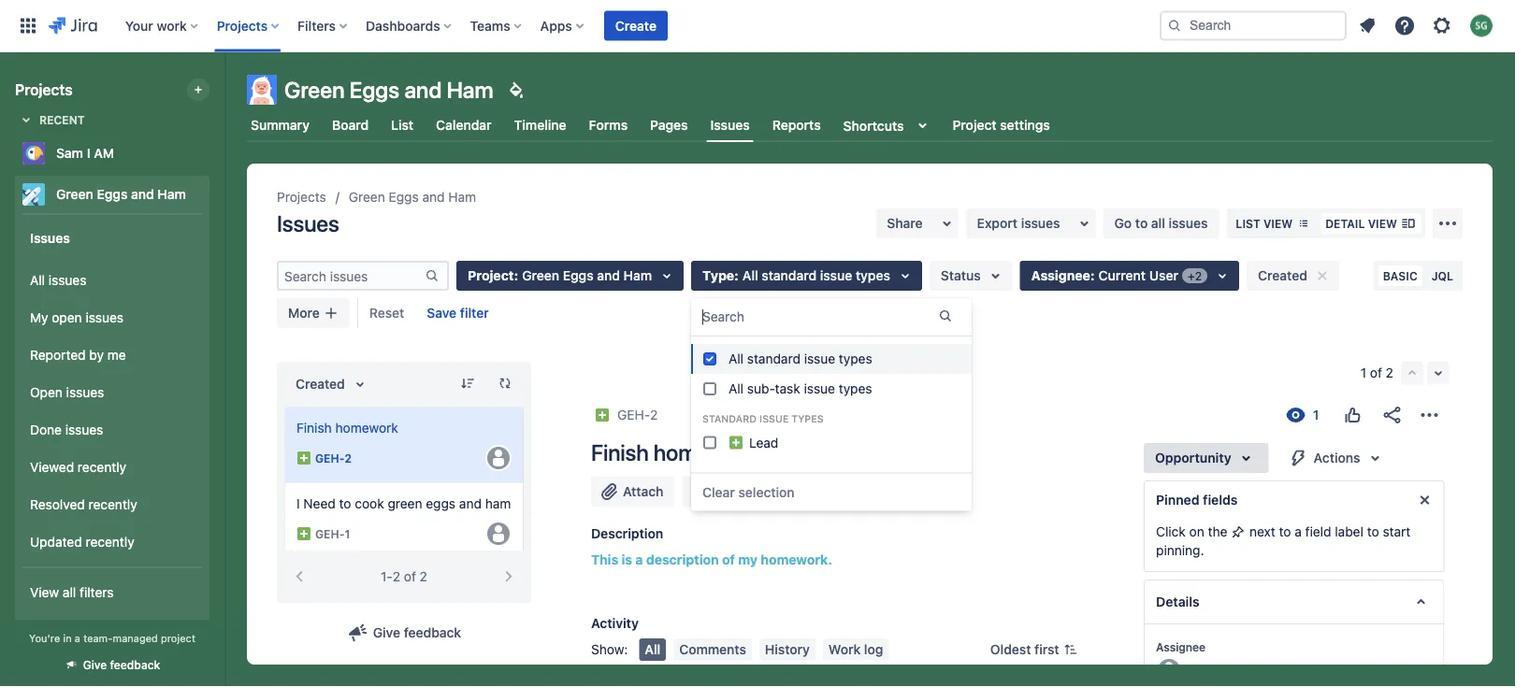 Task type: describe. For each thing, give the bounding box(es) containing it.
list for list view
[[1236, 217, 1261, 230]]

dashboards button
[[360, 11, 459, 41]]

2 right 1-
[[420, 569, 428, 585]]

teams button
[[465, 11, 529, 41]]

give for topmost give feedback button
[[373, 626, 401, 641]]

reset
[[369, 306, 405, 321]]

give for the bottom give feedback button
[[83, 659, 107, 672]]

open
[[52, 310, 82, 326]]

all for all sub-task issue types
[[729, 381, 744, 397]]

to right go
[[1136, 216, 1148, 231]]

1 horizontal spatial created button
[[1247, 261, 1340, 291]]

1 vertical spatial i
[[297, 496, 300, 512]]

this
[[591, 553, 619, 568]]

1 vertical spatial lead image
[[297, 451, 312, 466]]

all for all standard issue types
[[729, 351, 744, 367]]

export
[[977, 216, 1018, 231]]

+2
[[1188, 269, 1202, 283]]

is
[[622, 553, 633, 568]]

save filter button
[[416, 298, 500, 328]]

types down share
[[856, 268, 891, 284]]

view all filters link
[[22, 575, 202, 612]]

opportunity
[[1155, 451, 1232, 466]]

oldest first button
[[980, 639, 1090, 662]]

my
[[30, 310, 48, 326]]

2 horizontal spatial of
[[1371, 365, 1383, 381]]

oldest
[[991, 642, 1032, 658]]

1 vertical spatial projects
[[15, 81, 73, 99]]

types down all sub-task issue types
[[792, 413, 824, 424]]

calendar
[[436, 117, 492, 133]]

all issues link
[[22, 262, 202, 299]]

resolved recently
[[30, 497, 137, 513]]

notifications image
[[1357, 15, 1379, 37]]

green eggs and ham down list link
[[349, 189, 476, 205]]

you're in a team-managed project
[[29, 633, 195, 645]]

issues for open issues
[[66, 385, 104, 401]]

0 horizontal spatial finish homework
[[297, 421, 398, 436]]

geh- for need
[[315, 528, 345, 541]]

details element
[[1144, 580, 1445, 625]]

list link
[[388, 109, 417, 142]]

my open issues link
[[22, 299, 202, 337]]

vote options: no one has voted for this issue yet. image
[[1342, 404, 1364, 427]]

group containing issues
[[22, 213, 202, 623]]

more
[[288, 306, 320, 321]]

your
[[125, 18, 153, 33]]

all standard issue types
[[729, 351, 873, 367]]

a for field
[[1295, 524, 1302, 540]]

done
[[30, 423, 62, 438]]

my open issues
[[30, 310, 124, 326]]

1 horizontal spatial all
[[1152, 216, 1166, 231]]

add to starred image
[[204, 142, 226, 165]]

green eggs and ham up list link
[[284, 77, 494, 103]]

project : green eggs and ham
[[468, 268, 652, 284]]

list for list
[[391, 117, 414, 133]]

attach
[[623, 484, 664, 500]]

fields
[[1203, 493, 1238, 508]]

timeline
[[514, 117, 567, 133]]

work
[[829, 642, 861, 658]]

settings image
[[1432, 15, 1454, 37]]

1 of 2
[[1361, 365, 1394, 381]]

a for team-
[[75, 633, 80, 645]]

in
[[63, 633, 72, 645]]

done issues
[[30, 423, 103, 438]]

0 horizontal spatial homework
[[335, 421, 398, 436]]

filter
[[460, 306, 489, 321]]

project
[[161, 633, 195, 645]]

board
[[332, 117, 369, 133]]

resolved recently link
[[22, 487, 202, 524]]

save
[[427, 306, 457, 321]]

1 vertical spatial finish homework
[[591, 440, 757, 466]]

share button
[[876, 209, 959, 239]]

jql
[[1432, 269, 1454, 283]]

to left cook
[[339, 496, 351, 512]]

actions
[[1314, 451, 1360, 466]]

click
[[1156, 524, 1186, 540]]

filters
[[298, 18, 336, 33]]

2 left standard
[[650, 407, 658, 423]]

refresh image
[[498, 376, 513, 391]]

ham left add to starred icon
[[158, 187, 186, 202]]

create button
[[604, 11, 668, 41]]

standard
[[703, 413, 757, 424]]

sidebar navigation image
[[204, 75, 245, 112]]

i need to cook green eggs and ham
[[297, 496, 511, 512]]

project settings link
[[949, 109, 1054, 142]]

1 vertical spatial geh-2
[[315, 452, 352, 465]]

0 horizontal spatial green eggs and ham link
[[15, 176, 202, 213]]

save filter
[[427, 306, 489, 321]]

geh- for homework
[[315, 452, 345, 465]]

set background color image
[[505, 79, 527, 101]]

history
[[765, 642, 810, 658]]

2 horizontal spatial issues
[[711, 117, 750, 133]]

pinning.
[[1156, 543, 1204, 559]]

type : all standard issue types
[[703, 268, 891, 284]]

reset button
[[358, 298, 416, 328]]

dashboards
[[366, 18, 440, 33]]

shortcuts
[[844, 118, 904, 133]]

hide message image
[[1414, 489, 1436, 512]]

menu bar containing all
[[636, 639, 893, 662]]

standard issue types
[[703, 413, 824, 424]]

go to all issues link
[[1104, 209, 1220, 239]]

on
[[1189, 524, 1204, 540]]

your work button
[[120, 11, 206, 41]]

user
[[1150, 268, 1179, 284]]

types up all sub-task issue types
[[839, 351, 873, 367]]

addicon image
[[324, 306, 339, 321]]

by
[[89, 348, 104, 363]]

export issues
[[977, 216, 1061, 231]]

0 vertical spatial standard
[[762, 268, 817, 284]]

to right next
[[1279, 524, 1291, 540]]

actions button
[[1276, 444, 1398, 473]]

projects for projects popup button
[[217, 18, 268, 33]]

1 vertical spatial of
[[722, 553, 735, 568]]

actions image
[[1419, 404, 1441, 427]]

primary element
[[11, 0, 1160, 52]]

issues for export issues
[[1022, 216, 1061, 231]]

opportunity button
[[1144, 444, 1269, 473]]

recently for viewed recently
[[78, 460, 126, 475]]

0 vertical spatial finish
[[297, 421, 332, 436]]

Search field
[[1160, 11, 1347, 41]]

sub-
[[747, 381, 775, 397]]

sam i am link
[[15, 135, 202, 172]]

this is a description of my homework.
[[591, 553, 833, 568]]

all inside 'group'
[[63, 585, 76, 601]]

view all filters
[[30, 585, 114, 601]]

more button
[[277, 298, 350, 328]]

sort descending image
[[460, 376, 475, 391]]

1 vertical spatial created button
[[284, 370, 382, 400]]

issues inside my open issues link
[[86, 310, 124, 326]]

clear selection button
[[691, 478, 806, 508]]

updated recently link
[[22, 524, 202, 561]]

issues for the left green eggs and ham link
[[30, 230, 70, 245]]

list view
[[1236, 217, 1293, 230]]

updated
[[30, 535, 82, 550]]

field
[[1305, 524, 1331, 540]]

: for project
[[514, 268, 519, 284]]

pages
[[650, 117, 688, 133]]

order by image
[[349, 373, 371, 396]]

type
[[703, 268, 735, 284]]

banner containing your work
[[0, 0, 1516, 52]]

newest first image
[[1064, 643, 1078, 658]]

copy link to issue image
[[655, 407, 669, 422]]

a for description
[[636, 553, 643, 568]]

my
[[739, 553, 758, 568]]

issues for done issues
[[65, 423, 103, 438]]

view for detail view
[[1369, 217, 1398, 230]]

open issues link
[[22, 374, 202, 412]]

the
[[1208, 524, 1228, 540]]

pages link
[[647, 109, 692, 142]]



Task type: locate. For each thing, give the bounding box(es) containing it.
homework down order by icon
[[335, 421, 398, 436]]

0 horizontal spatial all
[[63, 585, 76, 601]]

lead image
[[595, 408, 610, 423], [297, 451, 312, 466]]

all button
[[639, 639, 666, 662]]

to left start
[[1367, 524, 1379, 540]]

0 vertical spatial finish homework
[[297, 421, 398, 436]]

teams
[[470, 18, 511, 33]]

issues inside done issues link
[[65, 423, 103, 438]]

timeline link
[[511, 109, 570, 142]]

2 horizontal spatial :
[[1091, 268, 1095, 284]]

detail view
[[1326, 217, 1398, 230]]

0 horizontal spatial assignee
[[1032, 268, 1091, 284]]

finish up the need
[[297, 421, 332, 436]]

0 vertical spatial recently
[[78, 460, 126, 475]]

0 horizontal spatial give feedback
[[83, 659, 160, 672]]

sam
[[56, 145, 83, 161]]

1 horizontal spatial geh-2
[[618, 407, 658, 423]]

calendar link
[[432, 109, 496, 142]]

issues up viewed recently
[[65, 423, 103, 438]]

give feedback down "1-2 of 2"
[[373, 626, 461, 641]]

shortcuts button
[[840, 109, 938, 142]]

2 vertical spatial of
[[404, 569, 416, 585]]

search image
[[1168, 18, 1183, 33]]

you're
[[29, 633, 60, 645]]

help image
[[1394, 15, 1417, 37]]

issues right open
[[86, 310, 124, 326]]

share image
[[1381, 404, 1404, 427]]

jira image
[[49, 15, 97, 37], [49, 15, 97, 37]]

all inside 'group'
[[30, 273, 45, 288]]

0 vertical spatial give
[[373, 626, 401, 641]]

filters button
[[292, 11, 355, 41]]

comments
[[680, 642, 747, 658]]

share
[[887, 216, 923, 231]]

recently
[[78, 460, 126, 475], [88, 497, 137, 513], [86, 535, 134, 550]]

click on the
[[1156, 524, 1231, 540]]

1 horizontal spatial issues
[[277, 211, 339, 237]]

green
[[284, 77, 345, 103], [56, 187, 93, 202], [349, 189, 385, 205], [522, 268, 560, 284]]

ham down calendar link
[[448, 189, 476, 205]]

0 vertical spatial lead image
[[595, 408, 610, 423]]

apps button
[[535, 11, 591, 41]]

recently down the resolved recently link on the left bottom
[[86, 535, 134, 550]]

1 vertical spatial assignee
[[1156, 641, 1206, 654]]

0 vertical spatial geh-
[[618, 407, 650, 423]]

0 vertical spatial 1
[[1361, 365, 1367, 381]]

add to starred image
[[204, 183, 226, 206]]

all left "sub-"
[[729, 381, 744, 397]]

1 vertical spatial created
[[296, 377, 345, 392]]

1 : from the left
[[514, 268, 519, 284]]

issues inside open issues link
[[66, 385, 104, 401]]

status
[[941, 268, 981, 284]]

need
[[304, 496, 336, 512]]

2 up share icon
[[1386, 365, 1394, 381]]

ham up calendar
[[447, 77, 494, 103]]

project
[[953, 117, 997, 133], [468, 268, 514, 284]]

geh- left copy link to issue icon
[[618, 407, 650, 423]]

reported
[[30, 348, 86, 363]]

1 vertical spatial give
[[83, 659, 107, 672]]

team-
[[83, 633, 113, 645]]

collapse recent projects image
[[15, 109, 37, 131]]

issues inside 'group'
[[30, 230, 70, 245]]

feedback down managed
[[110, 659, 160, 672]]

created button down the addicon
[[284, 370, 382, 400]]

ham
[[447, 77, 494, 103], [158, 187, 186, 202], [448, 189, 476, 205], [624, 268, 652, 284]]

green eggs and ham link down sam i am link
[[15, 176, 202, 213]]

issues down reported by me at the bottom
[[66, 385, 104, 401]]

0 horizontal spatial finish
[[297, 421, 332, 436]]

geh-2 up the need
[[315, 452, 352, 465]]

1 vertical spatial standard
[[747, 351, 801, 367]]

resolved
[[30, 497, 85, 513]]

oldest first
[[991, 642, 1060, 658]]

reported by me
[[30, 348, 126, 363]]

clear selection
[[703, 485, 795, 500]]

0 horizontal spatial feedback
[[110, 659, 160, 672]]

view left detail
[[1264, 217, 1293, 230]]

open
[[30, 385, 63, 401]]

feedback
[[404, 626, 461, 641], [110, 659, 160, 672]]

0 vertical spatial homework
[[335, 421, 398, 436]]

1 horizontal spatial a
[[636, 553, 643, 568]]

0 horizontal spatial i
[[87, 145, 90, 161]]

1 vertical spatial all
[[63, 585, 76, 601]]

project up filter
[[468, 268, 514, 284]]

finish up attach button at the bottom of the page
[[591, 440, 649, 466]]

summary
[[251, 117, 310, 133]]

activity
[[591, 616, 639, 632]]

recently down done issues link
[[78, 460, 126, 475]]

created button
[[1247, 261, 1340, 291], [284, 370, 382, 400]]

log
[[864, 642, 884, 658]]

recently for resolved recently
[[88, 497, 137, 513]]

1 horizontal spatial project
[[953, 117, 997, 133]]

green eggs and ham link down list link
[[349, 186, 476, 209]]

1 horizontal spatial assignee
[[1156, 641, 1206, 654]]

0 horizontal spatial a
[[75, 633, 80, 645]]

created for the bottom "created" dropdown button
[[296, 377, 345, 392]]

start
[[1383, 524, 1411, 540]]

geh-2 up 'attach'
[[618, 407, 658, 423]]

0 horizontal spatial give
[[83, 659, 107, 672]]

projects for projects link
[[277, 189, 326, 205]]

1 horizontal spatial give
[[373, 626, 401, 641]]

assignee down open export issues dropdown image
[[1032, 268, 1091, 284]]

i left the need
[[297, 496, 300, 512]]

create project image
[[191, 82, 206, 97]]

created for right "created" dropdown button
[[1259, 268, 1308, 284]]

0 vertical spatial give feedback
[[373, 626, 461, 641]]

feedback down "1-2 of 2"
[[404, 626, 461, 641]]

give feedback for topmost give feedback button
[[373, 626, 461, 641]]

types down all standard issue types
[[839, 381, 873, 397]]

1 group from the top
[[22, 213, 202, 623]]

0 horizontal spatial give feedback button
[[53, 650, 172, 681]]

0 vertical spatial all
[[1152, 216, 1166, 231]]

selection
[[739, 485, 795, 500]]

1 horizontal spatial view
[[1369, 217, 1398, 230]]

appswitcher icon image
[[17, 15, 39, 37]]

1 vertical spatial feedback
[[110, 659, 160, 672]]

all inside button
[[645, 642, 661, 658]]

1 horizontal spatial give feedback
[[373, 626, 461, 641]]

Search issues text field
[[279, 263, 425, 289]]

remove field image
[[1312, 265, 1334, 287]]

1 vertical spatial give feedback
[[83, 659, 160, 672]]

banner
[[0, 0, 1516, 52]]

1 horizontal spatial created
[[1259, 268, 1308, 284]]

issues inside go to all issues link
[[1169, 216, 1208, 231]]

open share dialog image
[[936, 212, 959, 235]]

issues right 'pages'
[[711, 117, 750, 133]]

create
[[616, 18, 657, 33]]

0 horizontal spatial of
[[404, 569, 416, 585]]

and
[[405, 77, 442, 103], [131, 187, 154, 202], [422, 189, 445, 205], [597, 268, 620, 284], [459, 496, 482, 512]]

1-
[[381, 569, 393, 585]]

:
[[514, 268, 519, 284], [735, 268, 739, 284], [1091, 268, 1095, 284]]

a left the field
[[1295, 524, 1302, 540]]

settings
[[1000, 117, 1051, 133]]

1 horizontal spatial homework
[[654, 440, 757, 466]]

detail
[[1326, 217, 1366, 230]]

lead image left geh-2 link
[[595, 408, 610, 423]]

recently down viewed recently link
[[88, 497, 137, 513]]

1 horizontal spatial list
[[1236, 217, 1261, 230]]

2 vertical spatial a
[[75, 633, 80, 645]]

a
[[1295, 524, 1302, 540], [636, 553, 643, 568], [75, 633, 80, 645]]

1 right lead icon
[[345, 528, 350, 541]]

1 vertical spatial homework
[[654, 440, 757, 466]]

view
[[30, 585, 59, 601]]

all for all issues
[[30, 273, 45, 288]]

0 vertical spatial list
[[391, 117, 414, 133]]

1 horizontal spatial i
[[297, 496, 300, 512]]

0 horizontal spatial project
[[468, 268, 514, 284]]

0 horizontal spatial lead image
[[297, 451, 312, 466]]

reports link
[[769, 109, 825, 142]]

1 horizontal spatial give feedback button
[[336, 618, 473, 648]]

2 horizontal spatial projects
[[277, 189, 326, 205]]

view for list view
[[1264, 217, 1293, 230]]

issues up +2
[[1169, 216, 1208, 231]]

geh- up the need
[[315, 452, 345, 465]]

1 horizontal spatial 1
[[1361, 365, 1367, 381]]

project left settings
[[953, 117, 997, 133]]

1 horizontal spatial :
[[735, 268, 739, 284]]

give feedback button
[[336, 618, 473, 648], [53, 650, 172, 681]]

created left order by icon
[[296, 377, 345, 392]]

viewed
[[30, 460, 74, 475]]

0 horizontal spatial list
[[391, 117, 414, 133]]

2 view from the left
[[1369, 217, 1398, 230]]

details
[[1156, 595, 1200, 610]]

1 vertical spatial finish
[[591, 440, 649, 466]]

0 vertical spatial of
[[1371, 365, 1383, 381]]

list right go to all issues link
[[1236, 217, 1261, 230]]

issues for all issues
[[49, 273, 86, 288]]

1 vertical spatial project
[[468, 268, 514, 284]]

issues inside export issues 'button'
[[1022, 216, 1061, 231]]

1 vertical spatial a
[[636, 553, 643, 568]]

all down search
[[729, 351, 744, 367]]

give down 1-
[[373, 626, 401, 641]]

1 horizontal spatial feedback
[[404, 626, 461, 641]]

eggs
[[350, 77, 400, 103], [97, 187, 128, 202], [389, 189, 419, 205], [563, 268, 594, 284]]

geh- inside geh-2 link
[[618, 407, 650, 423]]

issues up all issues
[[30, 230, 70, 245]]

1 horizontal spatial finish homework
[[591, 440, 757, 466]]

0 horizontal spatial 1
[[345, 528, 350, 541]]

0 horizontal spatial created
[[296, 377, 345, 392]]

next to a field label to start pinning.
[[1156, 524, 1411, 559]]

ham left type
[[624, 268, 652, 284]]

label
[[1335, 524, 1364, 540]]

projects up sidebar navigation image
[[217, 18, 268, 33]]

issues inside all issues link
[[49, 273, 86, 288]]

projects button
[[211, 11, 286, 41]]

viewed recently
[[30, 460, 126, 475]]

issue
[[820, 268, 853, 284], [804, 351, 836, 367], [804, 381, 836, 397], [760, 413, 789, 424], [743, 484, 776, 500]]

projects down "summary" link
[[277, 189, 326, 205]]

0 vertical spatial project
[[953, 117, 997, 133]]

a right in
[[75, 633, 80, 645]]

2 up i need to cook green eggs and ham
[[345, 452, 352, 465]]

work
[[157, 18, 187, 33]]

eggs
[[426, 496, 456, 512]]

basic
[[1384, 269, 1418, 283]]

1 vertical spatial recently
[[88, 497, 137, 513]]

tab list containing issues
[[236, 109, 1505, 142]]

geh- right lead icon
[[315, 528, 345, 541]]

1 horizontal spatial green eggs and ham link
[[349, 186, 476, 209]]

first
[[1035, 642, 1060, 658]]

give feedback down you're in a team-managed project on the bottom of the page
[[83, 659, 160, 672]]

assignee for assignee
[[1156, 641, 1206, 654]]

go to all issues
[[1115, 216, 1208, 231]]

reported by me link
[[22, 337, 202, 374]]

finish homework down copy link to issue icon
[[591, 440, 757, 466]]

0 horizontal spatial view
[[1264, 217, 1293, 230]]

reports
[[773, 117, 821, 133]]

1 horizontal spatial projects
[[217, 18, 268, 33]]

1 vertical spatial geh-
[[315, 452, 345, 465]]

finish homework down order by icon
[[297, 421, 398, 436]]

your profile and settings image
[[1471, 15, 1493, 37]]

unassigned
[[1190, 662, 1261, 678]]

import and bulk change issues image
[[1437, 212, 1460, 235]]

menu bar
[[636, 639, 893, 662]]

2 vertical spatial projects
[[277, 189, 326, 205]]

export issues button
[[966, 209, 1096, 239]]

comments button
[[674, 639, 752, 662]]

group
[[22, 213, 202, 623], [22, 256, 202, 567]]

all right view
[[63, 585, 76, 601]]

project for project : green eggs and ham
[[468, 268, 514, 284]]

work log button
[[823, 639, 889, 662]]

give down team-
[[83, 659, 107, 672]]

2 : from the left
[[735, 268, 739, 284]]

1 horizontal spatial lead image
[[595, 408, 610, 423]]

0 vertical spatial assignee
[[1032, 268, 1091, 284]]

0 horizontal spatial geh-2
[[315, 452, 352, 465]]

project for project settings
[[953, 117, 997, 133]]

all right type
[[743, 268, 759, 284]]

standard up "sub-"
[[747, 351, 801, 367]]

issues up open
[[49, 273, 86, 288]]

types
[[856, 268, 891, 284], [839, 351, 873, 367], [839, 381, 873, 397], [792, 413, 824, 424]]

projects link
[[277, 186, 326, 209]]

0 horizontal spatial projects
[[15, 81, 73, 99]]

1 view from the left
[[1264, 217, 1293, 230]]

go
[[1115, 216, 1132, 231]]

view right detail
[[1369, 217, 1398, 230]]

lead image up the need
[[297, 451, 312, 466]]

0 horizontal spatial created button
[[284, 370, 382, 400]]

am
[[94, 145, 114, 161]]

of up share icon
[[1371, 365, 1383, 381]]

created button down list view
[[1247, 261, 1340, 291]]

1 vertical spatial give feedback button
[[53, 650, 172, 681]]

all right show:
[[645, 642, 661, 658]]

0 vertical spatial a
[[1295, 524, 1302, 540]]

3 : from the left
[[1091, 268, 1095, 284]]

2 down i need to cook green eggs and ham
[[393, 569, 401, 585]]

feedback for topmost give feedback button
[[404, 626, 461, 641]]

0 horizontal spatial :
[[514, 268, 519, 284]]

0 vertical spatial geh-2
[[618, 407, 658, 423]]

issues for projects link
[[277, 211, 339, 237]]

1 horizontal spatial finish
[[591, 440, 649, 466]]

issues down projects link
[[277, 211, 339, 237]]

green
[[388, 496, 422, 512]]

tab list
[[236, 109, 1505, 142]]

1 up vote options: no one has voted for this issue yet. image
[[1361, 365, 1367, 381]]

0 horizontal spatial issues
[[30, 230, 70, 245]]

of right 1-
[[404, 569, 416, 585]]

forms link
[[585, 109, 632, 142]]

green eggs and ham down sam i am link
[[56, 187, 186, 202]]

project settings
[[953, 117, 1051, 133]]

link issue
[[714, 484, 776, 500]]

projects up collapse recent projects icon at left top
[[15, 81, 73, 99]]

i left am
[[87, 145, 90, 161]]

all right go
[[1152, 216, 1166, 231]]

open export issues dropdown image
[[1074, 212, 1096, 235]]

i inside sam i am link
[[87, 145, 90, 161]]

pinned
[[1156, 493, 1200, 508]]

1 vertical spatial 1
[[345, 528, 350, 541]]

list right board
[[391, 117, 414, 133]]

issues right export
[[1022, 216, 1061, 231]]

updated recently
[[30, 535, 134, 550]]

issue inside button
[[743, 484, 776, 500]]

: for type
[[735, 268, 739, 284]]

2 horizontal spatial a
[[1295, 524, 1302, 540]]

give feedback for the bottom give feedback button
[[83, 659, 160, 672]]

recently for updated recently
[[86, 535, 134, 550]]

assignee down details
[[1156, 641, 1206, 654]]

of left "my" on the bottom of the page
[[722, 553, 735, 568]]

0 vertical spatial i
[[87, 145, 90, 161]]

group containing all issues
[[22, 256, 202, 567]]

0 vertical spatial created button
[[1247, 261, 1340, 291]]

a right is
[[636, 553, 643, 568]]

task
[[775, 381, 801, 397]]

a inside next to a field label to start pinning.
[[1295, 524, 1302, 540]]

homework up clear
[[654, 440, 757, 466]]

1 horizontal spatial of
[[722, 553, 735, 568]]

assignee for assignee : current user +2
[[1032, 268, 1091, 284]]

feedback for the bottom give feedback button
[[110, 659, 160, 672]]

1 vertical spatial list
[[1236, 217, 1261, 230]]

all up my
[[30, 273, 45, 288]]

projects inside popup button
[[217, 18, 268, 33]]

2 group from the top
[[22, 256, 202, 567]]

0 vertical spatial give feedback button
[[336, 618, 473, 648]]

apps
[[541, 18, 572, 33]]

0 vertical spatial created
[[1259, 268, 1308, 284]]

projects
[[217, 18, 268, 33], [15, 81, 73, 99], [277, 189, 326, 205]]

0 vertical spatial feedback
[[404, 626, 461, 641]]

all
[[1152, 216, 1166, 231], [63, 585, 76, 601]]

created left remove field image
[[1259, 268, 1308, 284]]

give feedback button down you're in a team-managed project on the bottom of the page
[[53, 650, 172, 681]]

standard right type
[[762, 268, 817, 284]]

2 vertical spatial geh-
[[315, 528, 345, 541]]

give feedback button down "1-2 of 2"
[[336, 618, 473, 648]]

None text field
[[703, 308, 706, 327]]

lead image
[[297, 527, 312, 542]]



Task type: vqa. For each thing, say whether or not it's contained in the screenshot.
find
no



